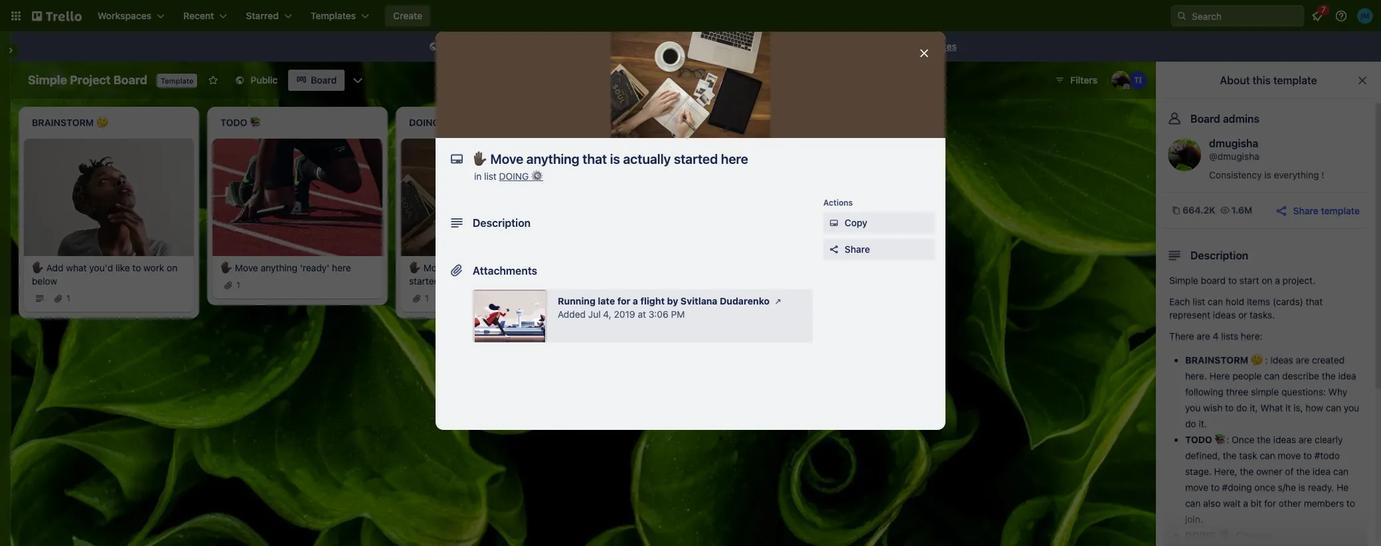 Task type: locate. For each thing, give the bounding box(es) containing it.
are left 4
[[1197, 331, 1211, 342]]

template right 'from' on the right of the page
[[796, 41, 834, 52]]

0 vertical spatial ideas
[[1213, 310, 1236, 321]]

anything for that
[[449, 262, 486, 273]]

this for this is a public template for anyone on the internet to copy.
[[443, 41, 461, 52]]

description down in list doing ⚙️
[[473, 217, 531, 229]]

can up join.
[[1186, 498, 1201, 509]]

1 anything from the left
[[261, 262, 298, 273]]

to
[[663, 41, 671, 52], [132, 262, 141, 273], [1229, 275, 1237, 286], [1226, 403, 1234, 414], [1304, 450, 1312, 462], [1211, 482, 1220, 494], [1347, 498, 1356, 509]]

✋🏿 for ✋🏿 add what you'd like to work on below
[[32, 262, 44, 273]]

move inside ✋🏿 move anything that is actually started here
[[424, 262, 447, 273]]

0 horizontal spatial here
[[332, 262, 351, 273]]

0 horizontal spatial ideas
[[1213, 310, 1236, 321]]

pm
[[671, 309, 685, 320]]

share down everything
[[1294, 205, 1319, 216]]

consistency is everything !
[[1210, 169, 1325, 181]]

doing ⚙️ : ongoing
[[1186, 530, 1272, 541]]

in
[[474, 171, 482, 182]]

1 horizontal spatial move
[[424, 262, 447, 273]]

ideas inside "each list can hold items (cards) that represent ideas or tasks."
[[1213, 310, 1236, 321]]

1 horizontal spatial here
[[442, 275, 461, 287]]

doing right in
[[499, 171, 529, 182]]

list up represent at the bottom
[[1193, 296, 1206, 308]]

members
[[1304, 498, 1344, 509]]

public
[[481, 41, 507, 52]]

customize views image
[[352, 74, 365, 87]]

1 horizontal spatial simple
[[1170, 275, 1199, 286]]

is
[[464, 41, 471, 52], [1265, 169, 1272, 181], [508, 262, 515, 273], [651, 341, 657, 351], [1299, 482, 1306, 494]]

list right in
[[484, 171, 497, 182]]

dmugisha (dmugisha) image right filters
[[1112, 71, 1131, 90]]

1 vertical spatial on
[[167, 262, 178, 273]]

2 horizontal spatial :
[[1266, 355, 1268, 366]]

board right project
[[113, 73, 147, 87]]

do left it,
[[1237, 403, 1248, 414]]

doing ⚙️ link
[[499, 171, 544, 182]]

0 horizontal spatial list
[[484, 171, 497, 182]]

the down created
[[1322, 371, 1336, 382]]

can left hold
[[1208, 296, 1224, 308]]

for
[[550, 41, 561, 52], [618, 296, 631, 307], [1265, 498, 1277, 509]]

0 horizontal spatial board
[[744, 41, 770, 52]]

2 vertical spatial for
[[1265, 498, 1277, 509]]

brainstorm 🤔
[[1186, 355, 1263, 366]]

are up describe
[[1296, 355, 1310, 366]]

1 vertical spatial share
[[845, 244, 870, 255]]

of
[[1286, 466, 1294, 478]]

to left start
[[1229, 275, 1237, 286]]

0 vertical spatial on
[[597, 41, 608, 52]]

simple left project
[[28, 73, 67, 87]]

this
[[1253, 74, 1271, 86]]

0 horizontal spatial do
[[1186, 418, 1197, 430]]

0 vertical spatial this
[[443, 41, 461, 52]]

Search field
[[1188, 6, 1304, 26]]

sm image for this is a public template for anyone on the internet to copy.
[[427, 41, 440, 54]]

to left #todo
[[1304, 450, 1312, 462]]

brainstorm
[[1186, 355, 1249, 366]]

three
[[1227, 387, 1249, 398]]

here right started
[[442, 275, 461, 287]]

to right the wish
[[1226, 403, 1234, 414]]

1 horizontal spatial for
[[618, 296, 631, 307]]

1 horizontal spatial share
[[1294, 205, 1319, 216]]

is left public
[[464, 41, 471, 52]]

0 horizontal spatial for
[[550, 41, 561, 52]]

2 vertical spatial are
[[1299, 434, 1313, 446]]

template inside create board from template link
[[796, 41, 834, 52]]

for left "anyone"
[[550, 41, 561, 52]]

2 horizontal spatial for
[[1265, 498, 1277, 509]]

0 horizontal spatial :
[[1227, 434, 1230, 446]]

board
[[744, 41, 770, 52], [1201, 275, 1226, 286]]

sm image for copy
[[828, 217, 841, 230]]

ideas
[[1271, 355, 1294, 366]]

sm image right the 'dudarenko'
[[772, 295, 785, 308]]

board left 'from' on the right of the page
[[744, 41, 770, 52]]

anything inside ✋🏿 move anything that is actually started here
[[449, 262, 486, 273]]

is inside : once the ideas are clearly defined, the task can move to #todo stage. here, the owner of the idea can move to #doing once s/he is ready. he can also wait a bit for other members to join.
[[1299, 482, 1306, 494]]

this left public
[[443, 41, 461, 52]]

list for in
[[484, 171, 497, 182]]

1 vertical spatial board
[[1201, 275, 1226, 286]]

: inside : ideas are created here. here people can describe the idea following three simple questions: why you wish to do it, what it is, how can you do it.
[[1266, 355, 1268, 366]]

1 vertical spatial create
[[713, 41, 742, 52]]

2 vertical spatial :
[[1231, 530, 1234, 541]]

1 horizontal spatial on
[[597, 41, 608, 52]]

board admins
[[1191, 113, 1260, 125]]

to up 'also'
[[1211, 482, 1220, 494]]

this left card
[[614, 341, 630, 351]]

share inside button
[[1294, 205, 1319, 216]]

that inside ✋🏿 move anything that is actually started here
[[489, 262, 506, 273]]

3 ✋🏿 from the left
[[409, 262, 421, 273]]

board up hold
[[1201, 275, 1226, 286]]

0 vertical spatial description
[[473, 217, 531, 229]]

sm image down create button
[[427, 41, 440, 54]]

running
[[558, 296, 596, 307]]

share down copy
[[845, 244, 870, 255]]

sm image down actions in the top of the page
[[828, 217, 841, 230]]

1 vertical spatial description
[[1191, 250, 1249, 262]]

share inside button
[[845, 244, 870, 255]]

0 horizontal spatial share
[[845, 244, 870, 255]]

on for work
[[167, 262, 178, 273]]

on right "anyone"
[[597, 41, 608, 52]]

are inside : once the ideas are clearly defined, the task can move to #todo stage. here, the owner of the idea can move to #doing once s/he is ready. he can also wait a bit for other members to join.
[[1299, 434, 1313, 446]]

project
[[70, 73, 111, 87]]

doing
[[499, 171, 529, 182], [1186, 530, 1217, 541]]

template down !
[[1321, 205, 1360, 216]]

1 horizontal spatial do
[[1237, 403, 1248, 414]]

1 horizontal spatial anything
[[449, 262, 486, 273]]

: right 🤔
[[1266, 355, 1268, 366]]

None text field
[[466, 147, 905, 171]]

actions
[[824, 198, 853, 208]]

Board name text field
[[21, 70, 154, 91]]

: once the ideas are clearly defined, the task can move to #todo stage. here, the owner of the idea can move to #doing once s/he is ready. he can also wait a bit for other members to join.
[[1186, 434, 1356, 525]]

1 horizontal spatial doing
[[1186, 530, 1217, 541]]

primary element
[[0, 0, 1382, 32]]

list for each
[[1193, 296, 1206, 308]]

list
[[484, 171, 497, 182], [1193, 296, 1206, 308]]

⚙️ right in
[[532, 171, 544, 182]]

2 horizontal spatial sm image
[[828, 217, 841, 230]]

1 horizontal spatial board
[[1201, 275, 1226, 286]]

also
[[1204, 498, 1221, 509]]

2 move from the left
[[424, 262, 447, 273]]

share for share template
[[1294, 205, 1319, 216]]

create inside button
[[393, 10, 423, 21]]

sm image
[[427, 41, 440, 54], [828, 217, 841, 230], [772, 295, 785, 308]]

it
[[1286, 403, 1291, 414]]

explore more templates link
[[845, 36, 965, 57]]

idea
[[1339, 371, 1357, 382], [1313, 466, 1331, 478]]

1 move from the left
[[235, 262, 258, 273]]

1
[[236, 280, 240, 290], [66, 293, 70, 303], [425, 293, 429, 303], [614, 293, 617, 303]]

0 vertical spatial share
[[1294, 205, 1319, 216]]

following
[[1186, 387, 1224, 398]]

here right 'ready'
[[332, 262, 351, 273]]

1 horizontal spatial ⚙️
[[1219, 530, 1231, 541]]

is right s/he
[[1299, 482, 1306, 494]]

dmugisha (dmugisha) image left the @dmugisha
[[1168, 138, 1202, 171]]

to right like
[[132, 262, 141, 273]]

do left it.
[[1186, 418, 1197, 430]]

1 vertical spatial :
[[1227, 434, 1230, 446]]

templates
[[913, 41, 957, 52]]

1 horizontal spatial ✋🏿
[[221, 262, 232, 273]]

1 vertical spatial list
[[1193, 296, 1206, 308]]

0 vertical spatial that
[[489, 262, 506, 273]]

on right work
[[167, 262, 178, 273]]

1 horizontal spatial description
[[1191, 250, 1249, 262]]

simple inside board name "text box"
[[28, 73, 67, 87]]

0 horizontal spatial anything
[[261, 262, 298, 273]]

✋🏿 move anything 'ready' here link
[[221, 261, 375, 275]]

0 horizontal spatial idea
[[1313, 466, 1331, 478]]

0 horizontal spatial you
[[1186, 403, 1201, 414]]

0 vertical spatial list
[[484, 171, 497, 182]]

1 horizontal spatial board
[[311, 74, 337, 86]]

0 horizontal spatial move
[[235, 262, 258, 273]]

0 horizontal spatial description
[[473, 217, 531, 229]]

can down why
[[1326, 403, 1342, 414]]

are
[[1197, 331, 1211, 342], [1296, 355, 1310, 366], [1299, 434, 1313, 446]]

2 vertical spatial on
[[1262, 275, 1273, 286]]

move
[[235, 262, 258, 273], [424, 262, 447, 273]]

that inside "each list can hold items (cards) that represent ideas or tasks."
[[1306, 296, 1323, 308]]

:
[[1266, 355, 1268, 366], [1227, 434, 1230, 446], [1231, 530, 1234, 541]]

: ideas are created here. here people can describe the idea following three simple questions: why you wish to do it, what it is, how can you do it.
[[1186, 355, 1360, 430]]

that down "project."
[[1306, 296, 1323, 308]]

copy.
[[674, 41, 697, 52]]

ideas down hold
[[1213, 310, 1236, 321]]

2 anything from the left
[[449, 262, 486, 273]]

1 horizontal spatial list
[[1193, 296, 1206, 308]]

0 horizontal spatial move
[[1186, 482, 1209, 494]]

1 vertical spatial doing
[[1186, 530, 1217, 541]]

this is a public template for anyone on the internet to copy.
[[443, 41, 697, 52]]

template right this
[[1274, 74, 1318, 86]]

simple
[[28, 73, 67, 87], [1170, 275, 1199, 286]]

1 horizontal spatial idea
[[1339, 371, 1357, 382]]

0 vertical spatial for
[[550, 41, 561, 52]]

0 vertical spatial move
[[1278, 450, 1301, 462]]

: left once at the bottom of page
[[1227, 434, 1230, 446]]

how
[[1306, 403, 1324, 414]]

simple up each
[[1170, 275, 1199, 286]]

idea up 'ready.'
[[1313, 466, 1331, 478]]

template inside share template button
[[1321, 205, 1360, 216]]

1 vertical spatial for
[[618, 296, 631, 307]]

create board from template
[[713, 41, 834, 52]]

on right start
[[1262, 275, 1273, 286]]

2 ✋🏿 from the left
[[221, 262, 232, 273]]

list inside "each list can hold items (cards) that represent ideas or tasks."
[[1193, 296, 1206, 308]]

0 vertical spatial idea
[[1339, 371, 1357, 382]]

1 ✋🏿 from the left
[[32, 262, 44, 273]]

✋🏿 inside ✋🏿 move anything that is actually started here
[[409, 262, 421, 273]]

1 vertical spatial are
[[1296, 355, 1310, 366]]

anything for 'ready'
[[261, 262, 298, 273]]

you'd
[[89, 262, 113, 273]]

on
[[597, 41, 608, 52], [167, 262, 178, 273], [1262, 275, 1273, 286]]

it,
[[1250, 403, 1258, 414]]

template
[[509, 41, 547, 52], [796, 41, 834, 52], [1274, 74, 1318, 86], [1321, 205, 1360, 216]]

are inside : ideas are created here. here people can describe the idea following three simple questions: why you wish to do it, what it is, how can you do it.
[[1296, 355, 1310, 366]]

you down why
[[1344, 403, 1360, 414]]

public
[[251, 74, 278, 86]]

1 horizontal spatial ideas
[[1274, 434, 1297, 446]]

you
[[1186, 403, 1201, 414], [1344, 403, 1360, 414]]

what
[[66, 262, 87, 273]]

star or unstar board image
[[208, 75, 219, 86]]

that left actually
[[489, 262, 506, 273]]

1 vertical spatial sm image
[[828, 217, 841, 230]]

hold
[[1226, 296, 1245, 308]]

1 horizontal spatial create
[[713, 41, 742, 52]]

move up the of
[[1278, 450, 1301, 462]]

1 down started
[[425, 293, 429, 303]]

1 horizontal spatial sm image
[[772, 295, 785, 308]]

1 vertical spatial idea
[[1313, 466, 1331, 478]]

it.
[[1199, 418, 1207, 430]]

is right card
[[651, 341, 657, 351]]

1 horizontal spatial that
[[1306, 296, 1323, 308]]

the inside : ideas are created here. here people can describe the idea following three simple questions: why you wish to do it, what it is, how can you do it.
[[1322, 371, 1336, 382]]

1 vertical spatial ideas
[[1274, 434, 1297, 446]]

3:06
[[649, 309, 669, 320]]

2 horizontal spatial ✋🏿
[[409, 262, 421, 273]]

move down stage.
[[1186, 482, 1209, 494]]

that
[[489, 262, 506, 273], [1306, 296, 1323, 308]]

0 horizontal spatial create
[[393, 10, 423, 21]]

1 horizontal spatial :
[[1231, 530, 1234, 541]]

0 vertical spatial :
[[1266, 355, 1268, 366]]

✋🏿 inside ✋🏿 add what you'd like to work on below
[[32, 262, 44, 273]]

0 horizontal spatial ✋🏿
[[32, 262, 44, 273]]

back to home image
[[32, 5, 82, 27]]

0 vertical spatial doing
[[499, 171, 529, 182]]

1 down what
[[66, 293, 70, 303]]

: left ongoing
[[1231, 530, 1234, 541]]

0 vertical spatial here
[[332, 262, 351, 273]]

you up it.
[[1186, 403, 1201, 414]]

1 horizontal spatial this
[[614, 341, 630, 351]]

other
[[1279, 498, 1302, 509]]

0 vertical spatial create
[[393, 10, 423, 21]]

for right bit
[[1265, 498, 1277, 509]]

defined,
[[1186, 450, 1221, 462]]

0 horizontal spatial sm image
[[427, 41, 440, 54]]

a left bit
[[1244, 498, 1249, 509]]

0 horizontal spatial that
[[489, 262, 506, 273]]

move for ✋🏿 move anything 'ready' here
[[235, 262, 258, 273]]

board left customize views image
[[311, 74, 337, 86]]

1 horizontal spatial you
[[1344, 403, 1360, 414]]

for up 2019 at the bottom left
[[618, 296, 631, 307]]

once
[[1255, 482, 1276, 494]]

0 vertical spatial board
[[744, 41, 770, 52]]

card
[[632, 341, 649, 351]]

✋🏿 add what you'd like to work on below
[[32, 262, 178, 287]]

add
[[46, 262, 63, 273]]

0 horizontal spatial simple
[[28, 73, 67, 87]]

2 horizontal spatial board
[[1191, 113, 1221, 125]]

0 vertical spatial simple
[[28, 73, 67, 87]]

are left clearly
[[1299, 434, 1313, 446]]

0 horizontal spatial this
[[443, 41, 461, 52]]

board
[[113, 73, 147, 87], [311, 74, 337, 86], [1191, 113, 1221, 125]]

: for 📚
[[1227, 434, 1230, 446]]

the left internet
[[611, 41, 624, 52]]

description up simple board to start on a project.
[[1191, 250, 1249, 262]]

0 vertical spatial ⚙️
[[532, 171, 544, 182]]

simple project board
[[28, 73, 147, 87]]

⚙️ left ongoing
[[1219, 530, 1231, 541]]

on inside ✋🏿 add what you'd like to work on below
[[167, 262, 178, 273]]

0 horizontal spatial doing
[[499, 171, 529, 182]]

0 horizontal spatial on
[[167, 262, 178, 273]]

sm image inside copy link
[[828, 217, 841, 230]]

doing down join.
[[1186, 530, 1217, 541]]

0 vertical spatial do
[[1237, 403, 1248, 414]]

: inside : once the ideas are clearly defined, the task can move to #todo stage. here, the owner of the idea can move to #doing once s/he is ready. he can also wait a bit for other members to join.
[[1227, 434, 1230, 446]]

idea inside : once the ideas are clearly defined, the task can move to #todo stage. here, the owner of the idea can move to #doing once s/he is ready. he can also wait a bit for other members to join.
[[1313, 466, 1331, 478]]

a inside : once the ideas are clearly defined, the task can move to #todo stage. here, the owner of the idea can move to #doing once s/he is ready. he can also wait a bit for other members to join.
[[1244, 498, 1249, 509]]

dmugisha (dmugisha) image
[[1112, 71, 1131, 90], [1168, 138, 1202, 171]]

ideas down it
[[1274, 434, 1297, 446]]

1 vertical spatial dmugisha (dmugisha) image
[[1168, 138, 1202, 171]]

board link
[[288, 70, 345, 91]]

0 vertical spatial are
[[1197, 331, 1211, 342]]

can inside "each list can hold items (cards) that represent ideas or tasks."
[[1208, 296, 1224, 308]]

like
[[116, 262, 130, 273]]

is left actually
[[508, 262, 515, 273]]

1 vertical spatial that
[[1306, 296, 1323, 308]]

board left admins
[[1191, 113, 1221, 125]]

1 down ✋🏿 move anything 'ready' here
[[236, 280, 240, 290]]

1 vertical spatial simple
[[1170, 275, 1199, 286]]

1 vertical spatial ⚙️
[[1219, 530, 1231, 541]]

0 horizontal spatial dmugisha (dmugisha) image
[[1112, 71, 1131, 90]]

description for simple
[[1191, 250, 1249, 262]]

template
[[161, 76, 194, 85]]

4,
[[603, 309, 612, 320]]

0 horizontal spatial board
[[113, 73, 147, 87]]

1 vertical spatial this
[[614, 341, 630, 351]]

idea up why
[[1339, 371, 1357, 382]]

a right card
[[659, 341, 664, 351]]

once
[[1232, 434, 1255, 446]]



Task type: describe. For each thing, give the bounding box(es) containing it.
a left public
[[473, 41, 478, 52]]

to inside : ideas are created here. here people can describe the idea following three simple questions: why you wish to do it, what it is, how can you do it.
[[1226, 403, 1234, 414]]

consistency
[[1210, 169, 1262, 181]]

1.6m
[[1232, 205, 1253, 216]]

this for this card is a template.
[[614, 341, 630, 351]]

(cards)
[[1273, 296, 1304, 308]]

can up simple
[[1265, 371, 1280, 382]]

here inside ✋🏿 move anything that is actually started here
[[442, 275, 461, 287]]

board for create
[[744, 41, 770, 52]]

wait
[[1224, 498, 1241, 509]]

below
[[32, 275, 57, 287]]

@dmugisha
[[1210, 151, 1260, 162]]

added
[[558, 309, 586, 320]]

svitlana
[[681, 296, 718, 307]]

4
[[1213, 331, 1219, 342]]

more
[[888, 41, 911, 52]]

1 up added jul 4, 2019 at 3:06 pm
[[614, 293, 617, 303]]

idea inside : ideas are created here. here people can describe the idea following three simple questions: why you wish to do it, what it is, how can you do it.
[[1339, 371, 1357, 382]]

from
[[772, 41, 793, 52]]

📚
[[1215, 434, 1227, 446]]

start
[[1240, 275, 1260, 286]]

jul
[[588, 309, 601, 320]]

0 vertical spatial dmugisha (dmugisha) image
[[1112, 71, 1131, 90]]

a up at
[[633, 296, 638, 307]]

about
[[1220, 74, 1250, 86]]

attachments
[[473, 265, 538, 277]]

the right the of
[[1297, 466, 1311, 478]]

late
[[598, 296, 615, 307]]

items
[[1247, 296, 1271, 308]]

1 vertical spatial do
[[1186, 418, 1197, 430]]

to inside ✋🏿 add what you'd like to work on below
[[132, 262, 141, 273]]

dudarenko
[[720, 296, 770, 307]]

explore
[[853, 41, 886, 52]]

the up here,
[[1223, 450, 1237, 462]]

describe
[[1283, 371, 1320, 382]]

anyone
[[564, 41, 595, 52]]

on for anyone
[[597, 41, 608, 52]]

for inside : once the ideas are clearly defined, the task can move to #todo stage. here, the owner of the idea can move to #doing once s/he is ready. he can also wait a bit for other members to join.
[[1265, 498, 1277, 509]]

he
[[1337, 482, 1349, 494]]

s/he
[[1278, 482, 1296, 494]]

board for simple
[[1201, 275, 1226, 286]]

ongoing
[[1236, 530, 1272, 541]]

create for create
[[393, 10, 423, 21]]

template right public
[[509, 41, 547, 52]]

a left "project."
[[1275, 275, 1280, 286]]

copy
[[845, 217, 868, 228]]

wish
[[1204, 403, 1223, 414]]

started
[[409, 275, 440, 287]]

ready.
[[1308, 482, 1335, 494]]

copy link
[[824, 213, 935, 234]]

the right once at the bottom of page
[[1257, 434, 1271, 446]]

clearly
[[1315, 434, 1343, 446]]

is left everything
[[1265, 169, 1272, 181]]

1 horizontal spatial dmugisha (dmugisha) image
[[1168, 138, 1202, 171]]

jeremy miller (jeremymiller198) image
[[1358, 8, 1374, 24]]

public button
[[227, 70, 286, 91]]

in list doing ⚙️
[[474, 171, 544, 182]]

🤔
[[1251, 355, 1263, 366]]

move for ✋🏿 move anything that is actually started here
[[424, 262, 447, 273]]

description for running
[[473, 217, 531, 229]]

can up owner
[[1260, 450, 1276, 462]]

people
[[1233, 371, 1262, 382]]

flight
[[641, 296, 665, 307]]

explore more templates
[[853, 41, 957, 52]]

simple board to start on a project.
[[1170, 275, 1316, 286]]

is inside ✋🏿 move anything that is actually started here
[[508, 262, 515, 273]]

trello inspiration (inspiringtaco) image
[[1129, 71, 1148, 90]]

admins
[[1223, 113, 1260, 125]]

the down task
[[1240, 466, 1254, 478]]

!
[[1322, 169, 1325, 181]]

create button
[[385, 5, 431, 27]]

why
[[1329, 387, 1348, 398]]

running late for a flight by svitlana dudarenko
[[558, 296, 770, 307]]

at
[[638, 309, 646, 320]]

create board from template link
[[705, 36, 842, 57]]

project.
[[1283, 275, 1316, 286]]

created
[[1312, 355, 1345, 366]]

dmugisha link
[[1210, 137, 1259, 149]]

simple for simple board to start on a project.
[[1170, 275, 1199, 286]]

1 you from the left
[[1186, 403, 1201, 414]]

1 vertical spatial move
[[1186, 482, 1209, 494]]

stage.
[[1186, 466, 1212, 478]]

can up he
[[1334, 466, 1349, 478]]

here.
[[1186, 371, 1207, 382]]

✋🏿 for ✋🏿 move anything 'ready' here
[[221, 262, 232, 273]]

work
[[144, 262, 164, 273]]

'ready'
[[300, 262, 330, 273]]

: for 🤔
[[1266, 355, 1268, 366]]

2 you from the left
[[1344, 403, 1360, 414]]

share button
[[824, 239, 935, 260]]

664.2k
[[1183, 205, 1216, 216]]

board for board
[[311, 74, 337, 86]]

this card is a template.
[[614, 341, 701, 351]]

or
[[1239, 310, 1248, 321]]

actually
[[518, 262, 551, 273]]

represent
[[1170, 310, 1211, 321]]

create for create board from template
[[713, 41, 742, 52]]

board for board admins
[[1191, 113, 1221, 125]]

2 horizontal spatial on
[[1262, 275, 1273, 286]]

✋🏿 move anything that is actually started here
[[409, 262, 551, 287]]

#todo
[[1315, 450, 1340, 462]]

bit
[[1251, 498, 1262, 509]]

✋🏿 move anything 'ready' here
[[221, 262, 351, 273]]

here,
[[1215, 466, 1238, 478]]

0 horizontal spatial ⚙️
[[532, 171, 544, 182]]

open information menu image
[[1335, 9, 1348, 23]]

7 notifications image
[[1310, 8, 1326, 24]]

each list can hold items (cards) that represent ideas or tasks.
[[1170, 296, 1323, 321]]

✋🏿 move anything that is actually started here link
[[409, 261, 563, 288]]

is,
[[1294, 403, 1304, 414]]

ideas inside : once the ideas are clearly defined, the task can move to #todo stage. here, the owner of the idea can move to #doing once s/he is ready. he can also wait a bit for other members to join.
[[1274, 434, 1297, 446]]

questions:
[[1282, 387, 1326, 398]]

to left copy.
[[663, 41, 671, 52]]

#doing
[[1222, 482, 1252, 494]]

filters button
[[1051, 70, 1102, 91]]

✋🏿 add what you'd like to work on below link
[[32, 261, 186, 288]]

here
[[1210, 371, 1230, 382]]

board inside "text box"
[[113, 73, 147, 87]]

to down he
[[1347, 498, 1356, 509]]

search image
[[1177, 11, 1188, 21]]

simple for simple project board
[[28, 73, 67, 87]]

share template button
[[1275, 204, 1360, 218]]

2 vertical spatial sm image
[[772, 295, 785, 308]]

todo 📚
[[1186, 434, 1227, 446]]

what
[[1261, 403, 1283, 414]]

share for share
[[845, 244, 870, 255]]

✋🏿 for ✋🏿 move anything that is actually started here
[[409, 262, 421, 273]]

dmugisha
[[1210, 137, 1259, 149]]

lists
[[1222, 331, 1239, 342]]



Task type: vqa. For each thing, say whether or not it's contained in the screenshot.
strategy
no



